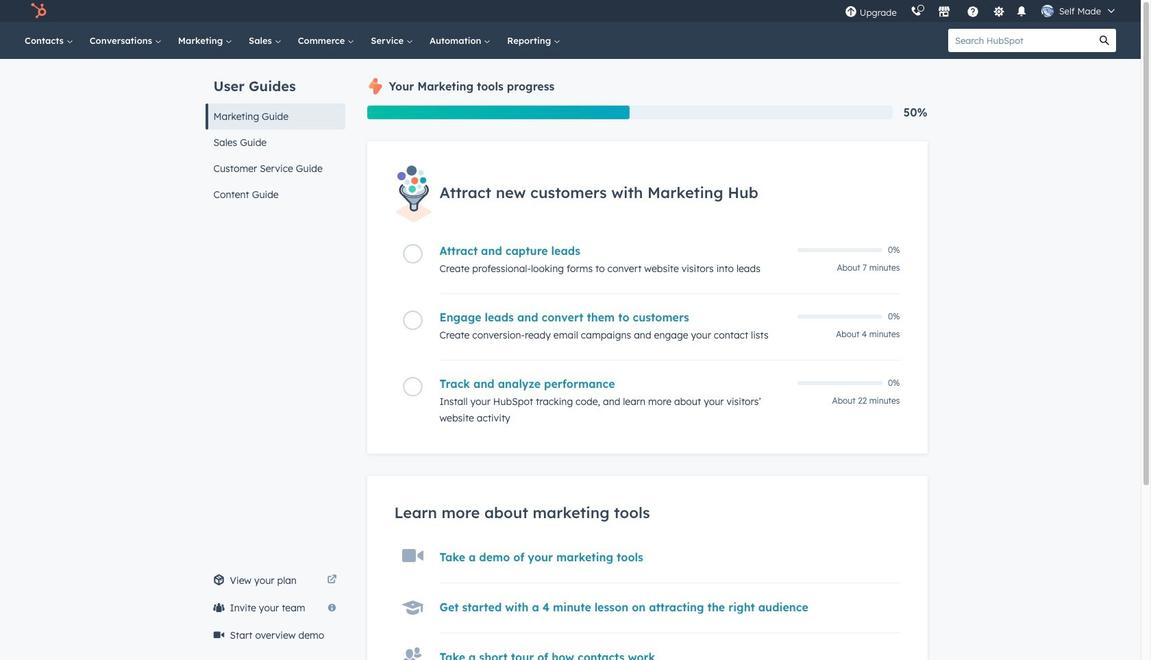 Task type: vqa. For each thing, say whether or not it's contained in the screenshot.
Jacob Simon "icon" in the top of the page
no



Task type: describe. For each thing, give the bounding box(es) containing it.
Search HubSpot search field
[[949, 29, 1094, 52]]



Task type: locate. For each thing, give the bounding box(es) containing it.
1 link opens in a new window image from the top
[[327, 573, 337, 589]]

2 link opens in a new window image from the top
[[327, 575, 337, 586]]

ruby anderson image
[[1042, 5, 1054, 17]]

progress bar
[[367, 106, 630, 119]]

marketplaces image
[[939, 6, 951, 19]]

user guides element
[[205, 59, 345, 208]]

menu
[[838, 0, 1125, 22]]

link opens in a new window image
[[327, 573, 337, 589], [327, 575, 337, 586]]



